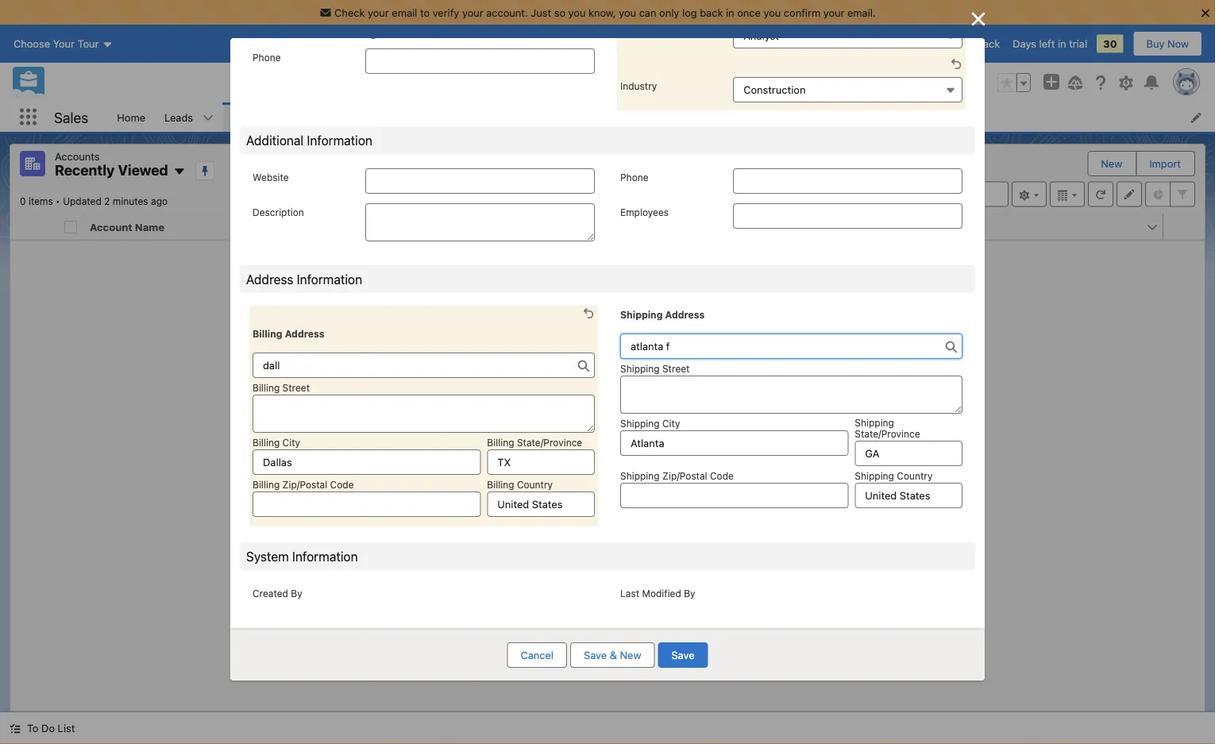Task type: vqa. For each thing, say whether or not it's contained in the screenshot.
'Account' associated with Account Name
yes



Task type: locate. For each thing, give the bounding box(es) containing it.
country
[[897, 470, 933, 481], [517, 479, 553, 490]]

2 horizontal spatial your
[[824, 6, 845, 18]]

street
[[663, 363, 690, 374], [282, 382, 310, 393]]

address up shipping street
[[665, 309, 705, 320]]

email.
[[848, 6, 876, 18]]

street down billing address at the left of the page
[[282, 382, 310, 393]]

you right once
[[764, 6, 781, 18]]

information
[[307, 133, 373, 148], [297, 272, 362, 287], [292, 549, 358, 564]]

Billing Street text field
[[253, 395, 595, 433]]

None search field
[[818, 182, 1009, 207]]

phone for phone text box
[[253, 52, 281, 63]]

days
[[1013, 38, 1037, 50]]

0 items • updated 2 minutes ago
[[20, 196, 168, 207]]

0 horizontal spatial street
[[282, 382, 310, 393]]

recently viewed|accounts|list view element
[[10, 144, 1206, 713]]

Website text field
[[366, 168, 595, 194]]

save button
[[658, 643, 708, 668]]

zip/postal down recently. on the bottom right of the page
[[663, 470, 708, 481]]

additional
[[246, 133, 304, 148]]

account left owner
[[810, 221, 853, 233]]

additional information
[[246, 133, 373, 148]]

0 horizontal spatial account
[[90, 221, 132, 233]]

billing up 'billing zip/postal code'
[[253, 437, 280, 448]]

your left the email
[[368, 6, 389, 18]]

billing up 'you' in the bottom left of the page
[[487, 437, 514, 448]]

Shipping State/Province text field
[[855, 441, 963, 466]]

recently viewed status
[[20, 196, 63, 207]]

list
[[618, 465, 632, 476]]

account inside account owner alias button
[[810, 221, 853, 233]]

code
[[710, 470, 734, 481], [330, 479, 354, 490]]

street inside list item
[[282, 382, 310, 393]]

list
[[107, 102, 1215, 132]]

group
[[998, 73, 1031, 92]]

address inside list item
[[285, 328, 325, 339]]

1 vertical spatial phone
[[620, 172, 649, 183]]

billing for billing address
[[253, 328, 282, 339]]

&
[[610, 649, 617, 661]]

save & new
[[584, 649, 641, 661]]

1 horizontal spatial save
[[672, 649, 695, 661]]

viewed
[[118, 162, 168, 179]]

action image
[[1164, 214, 1205, 240]]

leads link
[[155, 102, 203, 132]]

minutes
[[113, 196, 148, 207]]

0 horizontal spatial phone
[[253, 52, 281, 63]]

to do list button
[[0, 713, 85, 744]]

by
[[291, 588, 302, 599], [684, 588, 696, 599]]

2 vertical spatial information
[[292, 549, 358, 564]]

save down the modified
[[672, 649, 695, 661]]

1 vertical spatial address
[[665, 309, 705, 320]]

list
[[58, 723, 75, 734]]

Search Address text field
[[620, 334, 963, 359], [253, 353, 595, 378]]

your
[[368, 6, 389, 18], [462, 6, 484, 18], [824, 6, 845, 18]]

you right the so
[[568, 6, 586, 18]]

search address text field up "billing street" text field at the left bottom of page
[[253, 353, 595, 378]]

2 vertical spatial address
[[285, 328, 325, 339]]

phone for phone text field
[[620, 172, 649, 183]]

code for shipping zip/postal code
[[710, 470, 734, 481]]

0 vertical spatial phone
[[253, 52, 281, 63]]

billing down billing city
[[253, 479, 280, 490]]

days left in trial
[[1013, 38, 1088, 50]]

zip/postal
[[663, 470, 708, 481], [282, 479, 327, 490]]

you left 'can'
[[619, 6, 636, 18]]

leave feedback
[[923, 38, 1000, 50]]

1 horizontal spatial account
[[810, 221, 853, 233]]

0 vertical spatial city
[[663, 418, 680, 429]]

item number image
[[10, 214, 58, 240]]

1 horizontal spatial your
[[462, 6, 484, 18]]

log
[[682, 6, 697, 18]]

analyst list item
[[617, 2, 966, 56]]

street down shipping address
[[663, 363, 690, 374]]

0 horizontal spatial zip/postal
[[282, 479, 327, 490]]

Description text field
[[366, 203, 595, 242]]

quotes
[[830, 111, 865, 123]]

1 vertical spatial in
[[1058, 38, 1067, 50]]

quotes link
[[820, 102, 874, 132]]

1 horizontal spatial city
[[663, 418, 680, 429]]

action element
[[1164, 214, 1205, 240]]

2 you from the left
[[619, 6, 636, 18]]

accounts up views. at the bottom right of page
[[621, 449, 666, 461]]

to
[[27, 723, 39, 734]]

0 vertical spatial information
[[307, 133, 373, 148]]

shipping street
[[620, 363, 690, 374]]

city up 'billing zip/postal code'
[[282, 437, 300, 448]]

city up recently. on the bottom right of the page
[[663, 418, 680, 429]]

0 vertical spatial in
[[726, 6, 735, 18]]

in
[[726, 6, 735, 18], [1058, 38, 1067, 50]]

new inside save & new button
[[620, 649, 641, 661]]

billing
[[253, 328, 282, 339], [253, 382, 280, 393], [253, 437, 280, 448], [487, 437, 514, 448], [253, 479, 280, 490], [487, 479, 514, 490]]

information for system information
[[292, 549, 358, 564]]

state/province
[[855, 428, 920, 439], [517, 437, 582, 448]]

1 horizontal spatial country
[[897, 470, 933, 481]]

1 horizontal spatial new
[[1101, 158, 1123, 170]]

Shipping City text field
[[620, 431, 849, 456]]

by right the modified
[[684, 588, 696, 599]]

1 horizontal spatial phone
[[620, 172, 649, 183]]

search address text field up the shipping street text box
[[620, 334, 963, 359]]

system
[[246, 549, 289, 564]]

list item
[[249, 306, 598, 527]]

shipping
[[620, 309, 663, 320], [620, 363, 660, 374], [855, 417, 894, 428], [620, 418, 660, 429], [620, 470, 660, 481], [855, 470, 894, 481]]

0 horizontal spatial save
[[584, 649, 607, 661]]

Phone text field
[[733, 168, 963, 194]]

phone element
[[444, 214, 813, 240]]

1 horizontal spatial street
[[663, 363, 690, 374]]

1 account from the left
[[90, 221, 132, 233]]

1 vertical spatial information
[[297, 272, 362, 287]]

1 horizontal spatial accounts
[[621, 449, 666, 461]]

1 horizontal spatial you
[[619, 6, 636, 18]]

information right system
[[292, 549, 358, 564]]

in right the left
[[1058, 38, 1067, 50]]

your up type, analyst button
[[824, 6, 845, 18]]

save for save & new
[[584, 649, 607, 661]]

Billing Country text field
[[487, 492, 595, 517]]

billing country
[[487, 479, 553, 490]]

new right the &
[[620, 649, 641, 661]]

billing for billing street
[[253, 382, 280, 393]]

haven't
[[526, 449, 562, 461]]

list view controls image
[[1012, 182, 1047, 207]]

your right verify
[[462, 6, 484, 18]]

1 horizontal spatial state/province
[[855, 428, 920, 439]]

address down account name element
[[246, 272, 293, 287]]

in right back
[[726, 6, 735, 18]]

0 horizontal spatial state/province
[[517, 437, 582, 448]]

1 horizontal spatial by
[[684, 588, 696, 599]]

0 horizontal spatial city
[[282, 437, 300, 448]]

1 vertical spatial street
[[282, 382, 310, 393]]

account inside account name button
[[90, 221, 132, 233]]

0 vertical spatial new
[[1101, 158, 1123, 170]]

home link
[[107, 102, 155, 132]]

items
[[29, 196, 53, 207]]

1 horizontal spatial zip/postal
[[663, 470, 708, 481]]

zip/postal down billing city
[[282, 479, 327, 490]]

cell inside recently viewed|accounts|list view 'element'
[[58, 214, 83, 240]]

0 horizontal spatial by
[[291, 588, 302, 599]]

address for shipping address
[[665, 309, 705, 320]]

recently
[[55, 162, 115, 179]]

0 horizontal spatial new
[[620, 649, 641, 661]]

billing up billing city
[[253, 382, 280, 393]]

0 horizontal spatial your
[[368, 6, 389, 18]]

last
[[620, 588, 640, 599]]

text default image
[[10, 723, 21, 734]]

status
[[506, 447, 710, 478]]

information for additional information
[[307, 133, 373, 148]]

shipping for shipping street
[[620, 363, 660, 374]]

item number element
[[10, 214, 58, 240]]

code inside list item
[[330, 479, 354, 490]]

2 account from the left
[[810, 221, 853, 233]]

now
[[1168, 38, 1189, 50]]

billing street
[[253, 382, 310, 393]]

code up billing zip/postal code text field
[[330, 479, 354, 490]]

shipping inside shipping state/province
[[855, 417, 894, 428]]

account down '2'
[[90, 221, 132, 233]]

0 horizontal spatial you
[[568, 6, 586, 18]]

modified
[[642, 588, 681, 599]]

address down address information
[[285, 328, 325, 339]]

information up billing address at the left of the page
[[297, 272, 362, 287]]

import
[[1150, 158, 1181, 170]]

country up shipping country text field
[[897, 470, 933, 481]]

trial
[[1069, 38, 1088, 50]]

Industry button
[[733, 77, 963, 102]]

1 vertical spatial new
[[620, 649, 641, 661]]

accounts down sales
[[55, 150, 100, 162]]

Search Recently Viewed list view. search field
[[818, 182, 1009, 207]]

home
[[117, 111, 145, 123]]

save left the &
[[584, 649, 607, 661]]

owner
[[855, 221, 889, 233]]

country inside list item
[[517, 479, 553, 490]]

state/province up haven't
[[517, 437, 582, 448]]

Billing Zip/Postal Code text field
[[253, 492, 481, 517]]

city
[[663, 418, 680, 429], [282, 437, 300, 448]]

0 vertical spatial address
[[246, 272, 293, 287]]

state/province up shipping state/province text box
[[855, 428, 920, 439]]

city for billing city
[[282, 437, 300, 448]]

cell
[[58, 214, 83, 240]]

0 vertical spatial street
[[663, 363, 690, 374]]

new left import
[[1101, 158, 1123, 170]]

state/province inside list item
[[517, 437, 582, 448]]

zip/postal inside list item
[[282, 479, 327, 490]]

city inside list item
[[282, 437, 300, 448]]

billing down 'you' in the bottom left of the page
[[487, 479, 514, 490]]

0 horizontal spatial search address text field
[[253, 353, 595, 378]]

accounts
[[55, 150, 100, 162], [621, 449, 666, 461]]

1 vertical spatial city
[[282, 437, 300, 448]]

forecasts
[[589, 111, 636, 123]]

country up billing country text field
[[517, 479, 553, 490]]

0 horizontal spatial country
[[517, 479, 553, 490]]

2 horizontal spatial you
[[764, 6, 781, 18]]

shipping zip/postal code
[[620, 470, 734, 481]]

information for address information
[[297, 272, 362, 287]]

Billing State/Province text field
[[487, 450, 595, 475]]

1 horizontal spatial code
[[710, 470, 734, 481]]

inverse image
[[969, 10, 988, 29]]

2 save from the left
[[672, 649, 695, 661]]

billing zip/postal code
[[253, 479, 354, 490]]

code up shipping zip/postal code text field
[[710, 470, 734, 481]]

0 horizontal spatial code
[[330, 479, 354, 490]]

by right created
[[291, 588, 302, 599]]

0 horizontal spatial accounts
[[55, 150, 100, 162]]

account
[[90, 221, 132, 233], [810, 221, 853, 233]]

industry construction
[[620, 80, 806, 96]]

back
[[700, 6, 723, 18]]

1 save from the left
[[584, 649, 607, 661]]

billing for billing state/province
[[487, 437, 514, 448]]

information right additional
[[307, 133, 373, 148]]

billing up billing street
[[253, 328, 282, 339]]

1 vertical spatial accounts
[[621, 449, 666, 461]]



Task type: describe. For each thing, give the bounding box(es) containing it.
address for billing address
[[285, 328, 325, 339]]

leave
[[923, 38, 951, 50]]

account name
[[90, 221, 165, 233]]

to do list
[[27, 723, 75, 734]]

account name element
[[83, 214, 444, 240]]

buy
[[1147, 38, 1165, 50]]

buy now
[[1147, 38, 1189, 50]]

list containing home
[[107, 102, 1215, 132]]

country for billing country
[[517, 479, 553, 490]]

Type, Analyst button
[[733, 23, 963, 48]]

city for shipping city
[[663, 418, 680, 429]]

code for billing zip/postal code
[[330, 479, 354, 490]]

name
[[135, 221, 165, 233]]

Phone text field
[[366, 48, 595, 74]]

only
[[659, 6, 680, 18]]

forecasts link
[[580, 102, 646, 132]]

shipping for shipping state/province
[[855, 417, 894, 428]]

1 your from the left
[[368, 6, 389, 18]]

billing for billing zip/postal code
[[253, 479, 280, 490]]

recently viewed
[[55, 162, 168, 179]]

feedback
[[953, 38, 1000, 50]]

new button
[[1089, 152, 1135, 176]]

shipping state/province
[[855, 417, 920, 439]]

new inside "new" button
[[1101, 158, 1123, 170]]

billing state/province
[[487, 437, 582, 448]]

check your email to verify your account. just so you know, you can only log back in once you confirm your email.
[[335, 6, 876, 18]]

leads
[[164, 111, 193, 123]]

2
[[104, 196, 110, 207]]

know,
[[589, 6, 616, 18]]

address information
[[246, 272, 362, 287]]

account owner alias element
[[804, 214, 1173, 240]]

account for account name
[[90, 221, 132, 233]]

shipping for shipping address
[[620, 309, 663, 320]]

any
[[601, 449, 618, 461]]

Shipping Zip/Postal Code text field
[[620, 483, 849, 508]]

to
[[420, 6, 430, 18]]

shipping country
[[855, 470, 933, 481]]

0
[[20, 196, 26, 207]]

updated
[[63, 196, 102, 207]]

reports list item
[[743, 102, 820, 132]]

1 by from the left
[[291, 588, 302, 599]]

viewed
[[565, 449, 598, 461]]

last modified by
[[620, 588, 696, 599]]

Shipping Country text field
[[855, 483, 963, 508]]

account for account owner alias
[[810, 221, 853, 233]]

confirm
[[784, 6, 821, 18]]

analyst
[[744, 30, 779, 42]]

once
[[737, 6, 761, 18]]

30
[[1104, 38, 1117, 50]]

Shipping Street text field
[[620, 376, 963, 414]]

created by
[[253, 588, 302, 599]]

do
[[41, 723, 55, 734]]

0 vertical spatial accounts
[[55, 150, 100, 162]]

country for shipping country
[[897, 470, 933, 481]]

3 your from the left
[[824, 6, 845, 18]]

construction list item
[[617, 56, 966, 110]]

billing address
[[253, 328, 325, 339]]

try
[[551, 465, 566, 476]]

select list display image
[[1050, 182, 1085, 207]]

cancel
[[521, 649, 554, 661]]

none search field inside recently viewed|accounts|list view 'element'
[[818, 182, 1009, 207]]

1 you from the left
[[568, 6, 586, 18]]

dashboards list item
[[646, 102, 743, 132]]

leads list item
[[155, 102, 223, 132]]

reports link
[[743, 102, 800, 132]]

account owner alias button
[[804, 214, 1146, 240]]

description
[[253, 207, 304, 218]]

shipping for shipping city
[[620, 418, 660, 429]]

ago
[[151, 196, 168, 207]]

you haven't viewed any accounts recently. try switching list views.
[[506, 449, 710, 476]]

reports
[[753, 111, 790, 123]]

save for save
[[672, 649, 695, 661]]

shipping address
[[620, 309, 705, 320]]

accounts image
[[20, 151, 45, 176]]

billing city
[[253, 437, 300, 448]]

state/province for billing
[[517, 437, 582, 448]]

construction
[[744, 84, 806, 96]]

street for shipping street
[[663, 363, 690, 374]]

so
[[554, 6, 566, 18]]

check
[[335, 6, 365, 18]]

billing for billing country
[[487, 479, 514, 490]]

account.
[[486, 6, 528, 18]]

2 by from the left
[[684, 588, 696, 599]]

Billing City text field
[[253, 450, 481, 475]]

state/province for shipping
[[855, 428, 920, 439]]

accounts inside you haven't viewed any accounts recently. try switching list views.
[[621, 449, 666, 461]]

website
[[253, 172, 289, 183]]

sales
[[54, 109, 88, 126]]

account owner alias
[[810, 221, 917, 233]]

dashboards
[[655, 111, 713, 123]]

street for billing street
[[282, 382, 310, 393]]

save & new button
[[570, 643, 655, 668]]

zip/postal for shipping
[[663, 470, 708, 481]]

shipping for shipping country
[[855, 470, 894, 481]]

shipping for shipping zip/postal code
[[620, 470, 660, 481]]

2 your from the left
[[462, 6, 484, 18]]

you
[[506, 449, 524, 461]]

industry
[[620, 80, 657, 91]]

switching
[[569, 465, 615, 476]]

status containing you haven't viewed any accounts recently.
[[506, 447, 710, 478]]

billing for billing city
[[253, 437, 280, 448]]

quotes list item
[[820, 102, 895, 132]]

1 horizontal spatial in
[[1058, 38, 1067, 50]]

Employees text field
[[733, 203, 963, 229]]

employees
[[620, 207, 669, 218]]

views.
[[634, 465, 664, 476]]

dashboards link
[[646, 102, 723, 132]]

leave feedback link
[[923, 38, 1000, 50]]

cancel button
[[507, 643, 567, 668]]

account name button
[[83, 214, 427, 240]]

zip/postal for billing
[[282, 479, 327, 490]]

•
[[56, 196, 60, 207]]

email
[[392, 6, 417, 18]]

alias
[[892, 221, 917, 233]]

0 horizontal spatial in
[[726, 6, 735, 18]]

import button
[[1137, 152, 1194, 176]]

system information
[[246, 549, 358, 564]]

left
[[1040, 38, 1055, 50]]

search address text field inside list item
[[253, 353, 595, 378]]

list item containing billing address
[[249, 306, 598, 527]]

1 horizontal spatial search address text field
[[620, 334, 963, 359]]

3 you from the left
[[764, 6, 781, 18]]

shipping city
[[620, 418, 680, 429]]

buy now button
[[1133, 31, 1203, 56]]

recently.
[[669, 449, 710, 461]]



